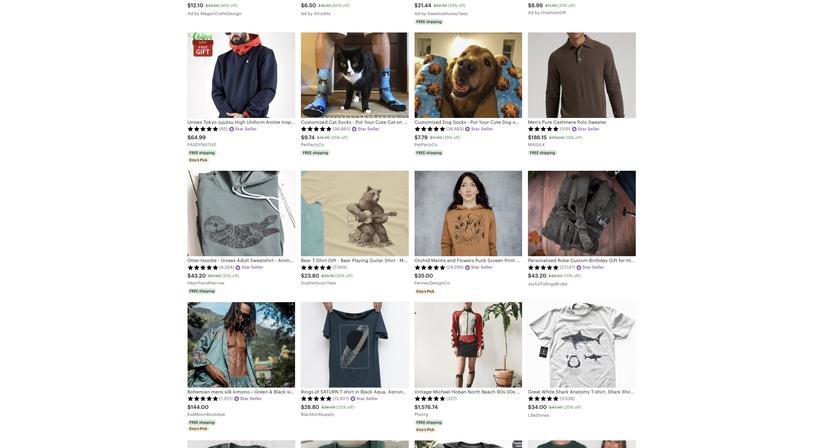 Task type: locate. For each thing, give the bounding box(es) containing it.
free shipping down $ 9.74 $ 14.99 (35% off) petpartyco
[[303, 151, 329, 155]]

1 horizontal spatial 43.20
[[532, 273, 547, 279]]

a for 6.50
[[301, 11, 304, 16]]

43.20 up joyfultidingsbridal
[[532, 273, 547, 279]]

off) inside $ 9.74 $ 14.99 (35% off) petpartyco
[[342, 135, 348, 140]]

b down 21.44
[[422, 11, 425, 16]]

5 out of 5 stars image for men's pure cashmere polo sweater image
[[529, 126, 559, 132]]

cashmere
[[554, 120, 577, 125]]

a left greshamor
[[529, 10, 532, 15]]

(25% inside $ 8.99 $ 11.99 (25% off) a d b y greshamor
[[559, 3, 568, 8]]

shipping down $ 9.74 $ 14.99 (35% off) petpartyco
[[313, 151, 329, 155]]

d down 8.99
[[531, 10, 534, 15]]

y down 12.10
[[197, 11, 199, 16]]

free shipping down the plisvtg
[[417, 421, 442, 425]]

shipping for customized dog socks - put your cute dog on custom socks, dog lovers, dog gift, dog personalized, dog gift socks,fathers day gift,graduation image
[[427, 151, 442, 155]]

off) inside $ 21.44 $ 32.99 (35% off) a d b y sweetashoneytees
[[459, 3, 466, 8]]

dog mom shirts, dog mama tshirt, dog lovers gift, fur mama shirt, dog mom gift, need is this dog tee, pet lover t shirt, dog lover tee image
[[415, 441, 523, 449]]

free shipping for otter hoodie - unisex adult sweatshirt - animal print - pullover hoodie - kangaroo pockets - fleece image
[[190, 289, 215, 293]]

off) for $ 21.44 $ 32.99 (35% off) a d b y sweetashoneytees
[[459, 3, 466, 8]]

vintage michael hoban north beach 90s 00s y2k 2000s mini skirt and checkered motor sport padded genuine leather speedway zip racing jacket image
[[415, 303, 523, 388]]

off) inside $ 34.00 $ 42.50 (20% off) lifeshines
[[575, 405, 582, 410]]

43.20 inside $ 43.20 $ 57.60 (25% off) hearthandharrow
[[191, 273, 206, 279]]

16.25
[[321, 3, 331, 8]]

y for 12.10
[[197, 11, 199, 16]]

0 horizontal spatial (25%
[[222, 274, 231, 279]]

(25% up greshamor
[[559, 3, 568, 8]]

screen
[[488, 258, 504, 263]]

(36,683) up $ 7.79 $ 11.99 (35% off) petpartyco
[[447, 127, 464, 132]]

(65)
[[220, 127, 228, 132]]

free shipping down $ 7.79 $ 11.99 (35% off) petpartyco
[[417, 151, 442, 155]]

5 out of 5 stars image up the '64.99'
[[188, 126, 219, 132]]

43.20 up hearthandharrow
[[191, 273, 206, 279]]

petpartyco down 7.79
[[415, 142, 438, 147]]

2 petpartyco from the left
[[415, 142, 438, 147]]

shipping
[[427, 20, 442, 24], [199, 151, 215, 155], [313, 151, 329, 155], [427, 151, 442, 155], [540, 151, 556, 155], [199, 289, 215, 293], [199, 421, 215, 425], [427, 421, 442, 425]]

1 (36,683) from the left
[[333, 127, 351, 132]]

11.99 up greshamor
[[548, 3, 558, 8]]

d down 21.44
[[418, 11, 421, 16]]

5 out of 5 stars image down the 'hoodie'
[[529, 265, 559, 270]]

shipping down the $ 1,576.74 plisvtg
[[427, 421, 442, 425]]

5 out of 5 stars image up the 28.80
[[301, 396, 332, 402]]

y inside the $ 6.50 $ 16.25 (60% off) a d b y afrodits
[[311, 11, 313, 16]]

free down 7.79
[[417, 151, 426, 155]]

(35%
[[449, 3, 458, 8], [331, 135, 340, 140], [443, 135, 453, 140]]

(20% down (15,937)
[[337, 405, 347, 410]]

0 horizontal spatial petpartyco
[[301, 142, 324, 147]]

(20% down "(7,945)"
[[336, 274, 345, 279]]

(36,683) down christmas
[[333, 127, 351, 132]]

11.99 right 7.79
[[433, 135, 442, 140]]

pick down evamoonboutique
[[200, 427, 208, 431]]

y down 8.99
[[538, 10, 540, 15]]

1 vertical spatial etsy's pick
[[417, 290, 435, 294]]

(25% inside $ 43.20 $ 57.60 (25% off) hearthandharrow
[[222, 274, 231, 279]]

free down maisilk
[[531, 151, 539, 155]]

free down 9.74
[[303, 151, 312, 155]]

etsy's pick down fennecdesignco
[[417, 290, 435, 294]]

etsy's
[[190, 158, 199, 162], [417, 290, 427, 294], [190, 427, 199, 431], [417, 428, 427, 432]]

shipping for vintage michael hoban north beach 90s 00s y2k 2000s mini skirt and checkered motor sport padded genuine leather speedway zip racing jacket image at the bottom
[[427, 421, 442, 425]]

off) inside $ 8.99 $ 11.99 (25% off) a d b y greshamor
[[569, 3, 576, 8]]

11.99 inside $ 8.99 $ 11.99 (25% off) a d b y greshamor
[[548, 3, 558, 8]]

maisilk
[[529, 142, 546, 147]]

shipping down faddynative
[[199, 151, 215, 155]]

a left sweetashoneytees
[[415, 11, 418, 16]]

off) inside $ 43.20 $ 57.60 (25% off) hearthandharrow
[[233, 274, 239, 279]]

tokyo
[[204, 120, 217, 125]]

free shipping down 21.44
[[417, 20, 442, 24]]

$ 23.80 $ 29.75 (20% off) scatterbraintees
[[301, 273, 353, 286]]

b down 6.50
[[308, 11, 311, 16]]

5 out of 5 stars image
[[188, 126, 219, 132], [301, 126, 332, 132], [415, 126, 446, 132], [529, 126, 559, 132], [188, 265, 219, 270], [301, 265, 332, 270], [415, 265, 446, 270], [529, 265, 559, 270], [188, 396, 219, 402], [301, 396, 332, 402], [415, 396, 446, 402], [529, 396, 559, 402]]

d down 12.10
[[191, 11, 193, 16]]

etsy's down evamoonboutique
[[190, 427, 199, 431]]

64.99
[[191, 135, 206, 141]]

off) inside the $ 43.20 $ 48.00 (10% off) joyfultidingsbridal
[[574, 274, 581, 279]]

pick down faddynative
[[200, 158, 208, 162]]

off) inside $ 186.15 $ 219.00 (15% off) maisilk
[[576, 135, 583, 140]]

y
[[538, 10, 540, 15], [197, 11, 199, 16], [311, 11, 313, 16], [424, 11, 427, 16]]

$ inside $ 144.00 evamoonboutique
[[188, 405, 191, 411]]

seller
[[245, 127, 257, 132], [368, 127, 380, 132], [481, 127, 494, 132], [588, 127, 600, 132], [252, 265, 264, 270], [481, 265, 493, 270], [593, 265, 605, 270], [250, 397, 262, 402], [366, 397, 378, 402]]

6.50
[[305, 2, 316, 9]]

petpartyco for 7.79
[[415, 142, 438, 147]]

shipping inside free shipping etsy's pick
[[199, 421, 215, 425]]

1 vertical spatial (25%
[[222, 274, 231, 279]]

pick
[[200, 158, 208, 162], [428, 290, 435, 294], [200, 427, 208, 431], [428, 428, 435, 432]]

y down 21.44
[[424, 11, 427, 16]]

free shipping for men's pure cashmere polo sweater image
[[531, 151, 556, 155]]

0 horizontal spatial 43.20
[[191, 273, 206, 279]]

hoodie,
[[321, 120, 338, 125]]

free shipping
[[417, 20, 442, 24], [190, 151, 215, 155], [303, 151, 329, 155], [417, 151, 442, 155], [531, 151, 556, 155], [190, 289, 215, 293], [417, 421, 442, 425]]

d inside $ 12.10 $ 22.00 (45% off) a d b y megancraftsdesign
[[191, 11, 193, 16]]

1 horizontal spatial 11.99
[[548, 3, 558, 8]]

(20% for 28.80
[[337, 405, 347, 410]]

star seller for 36.00
[[357, 397, 378, 402]]

5 out of 5 stars image up 7.79
[[415, 126, 446, 132]]

5 out of 5 stars image for great white shark anatomy t-shirt, shark shirt, great white shark biology shirt, shark gift, great white shark drawing, marine biology shirt image
[[529, 396, 559, 402]]

1,576.74
[[418, 405, 438, 411]]

5 out of 5 stars image up 35.00
[[415, 265, 446, 270]]

(35% inside $ 9.74 $ 14.99 (35% off) petpartyco
[[331, 135, 340, 140]]

$ inside '$ 35.00 fennecdesignco'
[[415, 273, 418, 279]]

off) for $ 9.74 $ 14.99 (35% off) petpartyco
[[342, 135, 348, 140]]

5 out of 5 stars image for unisex tokyo jujutsu high uniform anime inspired cosplay hoodie, christmas gifts, gift for him image
[[188, 126, 219, 132]]

off) inside the $ 6.50 $ 16.25 (60% off) a d b y afrodits
[[343, 3, 350, 8]]

and
[[448, 258, 456, 263]]

11.99 inside $ 7.79 $ 11.99 (35% off) petpartyco
[[433, 135, 442, 140]]

a left afrodits
[[301, 11, 304, 16]]

d for 8.99
[[531, 10, 534, 15]]

$ 21.44 $ 32.99 (35% off) a d b y sweetashoneytees
[[415, 2, 468, 16]]

0 vertical spatial (25%
[[559, 3, 568, 8]]

(25% for 43.20
[[222, 274, 231, 279]]

star seller for 48.00
[[583, 265, 605, 270]]

(109)
[[560, 127, 571, 132]]

lifeshines
[[529, 413, 550, 418]]

5 out of 5 stars image for rings of saturn t-shirt in black aqua, astronomy gifts for men or women, hubble telescope tshirt, galaxy planet print, mens graphic tee image
[[301, 396, 332, 402]]

(60%
[[332, 3, 342, 8]]

b for 8.99
[[535, 10, 538, 15]]

shipping down $ 7.79 $ 11.99 (35% off) petpartyco
[[427, 151, 442, 155]]

8.99
[[532, 2, 543, 9]]

free down 21.44
[[417, 20, 426, 24]]

shipping down evamoonboutique
[[199, 421, 215, 425]]

28.80
[[305, 405, 319, 411]]

(15,937)
[[333, 397, 349, 402]]

b inside the $ 6.50 $ 16.25 (60% off) a d b y afrodits
[[308, 11, 311, 16]]

0 vertical spatial etsy's pick
[[190, 158, 208, 162]]

b down 12.10
[[194, 11, 197, 16]]

unisex tokyo jujutsu high uniform anime inspired cosplay hoodie, christmas gifts, gift for him image
[[188, 33, 295, 118]]

off)
[[231, 3, 238, 8], [343, 3, 350, 8], [459, 3, 466, 8], [569, 3, 576, 8], [342, 135, 348, 140], [454, 135, 461, 140], [576, 135, 583, 140], [233, 274, 239, 279], [346, 274, 353, 279], [574, 274, 581, 279], [348, 405, 354, 410], [575, 405, 582, 410]]

(35% inside $ 7.79 $ 11.99 (35% off) petpartyco
[[443, 135, 453, 140]]

5 out of 5 stars image for the bear t-shirt gift - bear playing guitar shirt - men's bear shirt - men's graphic tee bear guitar bear gifts music gift image
[[301, 265, 332, 270]]

star for 48.00
[[583, 265, 592, 270]]

1 horizontal spatial petpartyco
[[415, 142, 438, 147]]

1 horizontal spatial (36,683)
[[447, 127, 464, 132]]

43.20 inside the $ 43.20 $ 48.00 (10% off) joyfultidingsbridal
[[532, 273, 547, 279]]

star for 57.60
[[242, 265, 250, 270]]

faddynative
[[188, 142, 216, 147]]

gifts,
[[363, 120, 375, 125]]

free down faddynative
[[190, 151, 198, 155]]

free down the plisvtg
[[417, 421, 426, 425]]

unisex
[[188, 120, 203, 125]]

greshamor
[[542, 10, 567, 15]]

hoodie
[[538, 258, 555, 263]]

2 vertical spatial etsy's pick
[[417, 428, 435, 432]]

star
[[235, 127, 244, 132], [358, 127, 367, 132], [472, 127, 480, 132], [578, 127, 587, 132], [242, 265, 250, 270], [472, 265, 480, 270], [583, 265, 592, 270], [240, 397, 249, 402], [357, 397, 365, 402]]

a inside the $ 6.50 $ 16.25 (60% off) a d b y afrodits
[[301, 11, 304, 16]]

$ 8.99 $ 11.99 (25% off) a d b y greshamor
[[529, 2, 576, 15]]

free for otter hoodie - unisex adult sweatshirt - animal print - pullover hoodie - kangaroo pockets - fleece image
[[190, 289, 198, 293]]

$ inside the $ 1,576.74 plisvtg
[[415, 405, 418, 411]]

(35% right 7.79
[[443, 135, 453, 140]]

off) for $ 43.20 $ 48.00 (10% off) joyfultidingsbridal
[[574, 274, 581, 279]]

y inside $ 12.10 $ 22.00 (45% off) a d b y megancraftsdesign
[[197, 11, 199, 16]]

christmas
[[339, 120, 362, 125]]

free shipping down faddynative
[[190, 151, 215, 155]]

1 43.20 from the left
[[191, 273, 206, 279]]

1 petpartyco from the left
[[301, 142, 324, 147]]

d
[[531, 10, 534, 15], [191, 11, 193, 16], [304, 11, 307, 16], [418, 11, 421, 16]]

5 out of 5 stars image down the pure
[[529, 126, 559, 132]]

off) inside $ 7.79 $ 11.99 (35% off) petpartyco
[[454, 135, 461, 140]]

a inside $ 8.99 $ 11.99 (25% off) a d b y greshamor
[[529, 10, 532, 15]]

0 vertical spatial 11.99
[[548, 3, 558, 8]]

$ 34.00 $ 42.50 (20% off) lifeshines
[[529, 405, 582, 418]]

sweater
[[589, 120, 607, 125]]

b inside $ 8.99 $ 11.99 (25% off) a d b y greshamor
[[535, 10, 538, 15]]

1 horizontal spatial (25%
[[559, 3, 568, 8]]

5 out of 5 stars image for personalized robe custom birthday gift for him, cozy fleece robe, birthday present, monogrammed gift for guys, custom name fleece robe gift image
[[529, 265, 559, 270]]

free
[[417, 20, 426, 24], [190, 151, 198, 155], [303, 151, 312, 155], [417, 151, 426, 155], [531, 151, 539, 155], [190, 289, 198, 293], [190, 421, 198, 425], [417, 421, 426, 425]]

him
[[394, 120, 403, 125]]

(20% inside $ 23.80 $ 29.75 (20% off) scatterbraintees
[[336, 274, 345, 279]]

etsy's down the plisvtg
[[417, 428, 427, 432]]

5 out of 5 stars image up 1,576.74
[[415, 396, 446, 402]]

customized cat socks - put your cute cat on custom socks, cat lovers, cat gift, cute cat personalized, cat gift socks, fathers day gift image
[[301, 33, 409, 118]]

star for 219.00
[[578, 127, 587, 132]]

a inside $ 21.44 $ 32.99 (35% off) a d b y sweetashoneytees
[[415, 11, 418, 16]]

d down 6.50
[[304, 11, 307, 16]]

star for 36.00
[[357, 397, 365, 402]]

free shipping down maisilk
[[531, 151, 556, 155]]

mantis
[[432, 258, 446, 263]]

22.00
[[208, 3, 219, 8]]

5 out of 5 stars image up 57.60
[[188, 265, 219, 270]]

y for 8.99
[[538, 10, 540, 15]]

shipping down hearthandharrow
[[199, 289, 215, 293]]

(35% right 14.99
[[331, 135, 340, 140]]

etsy's pick for 64.99
[[190, 158, 208, 162]]

(35% inside $ 21.44 $ 32.99 (35% off) a d b y sweetashoneytees
[[449, 3, 458, 8]]

off) inside $ 28.80 $ 36.00 (20% off) blackbirdsupply
[[348, 405, 354, 410]]

5 out of 5 stars image up 34.00
[[529, 396, 559, 402]]

(20% down (3,538)
[[564, 405, 574, 410]]

petpartyco inside $ 7.79 $ 11.99 (35% off) petpartyco
[[415, 142, 438, 147]]

(35% for 9.74
[[331, 135, 340, 140]]

etsy's pick
[[190, 158, 208, 162], [417, 290, 435, 294], [417, 428, 435, 432]]

a inside $ 12.10 $ 22.00 (45% off) a d b y megancraftsdesign
[[188, 11, 191, 16]]

(35% up sweetashoneytees
[[449, 3, 458, 8]]

petpartyco inside $ 9.74 $ 14.99 (35% off) petpartyco
[[301, 142, 324, 147]]

off) for $ 23.80 $ 29.75 (20% off) scatterbraintees
[[346, 274, 353, 279]]

free shipping for unisex tokyo jujutsu high uniform anime inspired cosplay hoodie, christmas gifts, gift for him image
[[190, 151, 215, 155]]

star for 14.99
[[358, 127, 367, 132]]

b inside $ 21.44 $ 32.99 (35% off) a d b y sweetashoneytees
[[422, 11, 425, 16]]

off) inside $ 12.10 $ 22.00 (45% off) a d b y megancraftsdesign
[[231, 3, 238, 8]]

11.99
[[548, 3, 558, 8], [433, 135, 442, 140]]

uniform
[[247, 120, 265, 125]]

etsy's inside free shipping etsy's pick
[[190, 427, 199, 431]]

a left megancraftsdesign
[[188, 11, 191, 16]]

seller for 219.00
[[588, 127, 600, 132]]

star seller for 219.00
[[578, 127, 600, 132]]

(36,683) for 9.74
[[333, 127, 351, 132]]

free down evamoonboutique
[[190, 421, 198, 425]]

petpartyco down 9.74
[[301, 142, 324, 147]]

2 (36,683) from the left
[[447, 127, 464, 132]]

5 out of 5 stars image up 144.00
[[188, 396, 219, 402]]

etsy's pick down the plisvtg
[[417, 428, 435, 432]]

d inside the $ 6.50 $ 16.25 (60% off) a d b y afrodits
[[304, 11, 307, 16]]

d for 12.10
[[191, 11, 193, 16]]

5 out of 5 stars image up 23.80
[[301, 265, 332, 270]]

34.00
[[532, 405, 547, 411]]

5 out of 5 stars image for customized cat socks - put your cute cat on custom socks, cat lovers, cat gift, cute cat personalized, cat gift socks, fathers day gift image
[[301, 126, 332, 132]]

0 horizontal spatial 11.99
[[433, 135, 442, 140]]

(20% inside $ 28.80 $ 36.00 (20% off) blackbirdsupply
[[337, 405, 347, 410]]

0 horizontal spatial (36,683)
[[333, 127, 351, 132]]

free for unisex tokyo jujutsu high uniform anime inspired cosplay hoodie, christmas gifts, gift for him image
[[190, 151, 198, 155]]

(35% for 7.79
[[443, 135, 453, 140]]

off) inside $ 23.80 $ 29.75 (20% off) scatterbraintees
[[346, 274, 353, 279]]

b down 8.99
[[535, 10, 538, 15]]

$ 28.80 $ 36.00 (20% off) blackbirdsupply
[[301, 405, 354, 417]]

a
[[529, 10, 532, 15], [188, 11, 191, 16], [301, 11, 304, 16], [415, 11, 418, 16]]

(25% down (6,264) at the bottom
[[222, 274, 231, 279]]

orchid mantis and flowers punk screen print pull over hoodie image
[[415, 171, 523, 257]]

shipping for unisex tokyo jujutsu high uniform anime inspired cosplay hoodie, christmas gifts, gift for him image
[[199, 151, 215, 155]]

y inside $ 8.99 $ 11.99 (25% off) a d b y greshamor
[[538, 10, 540, 15]]

shipping down maisilk
[[540, 151, 556, 155]]

d inside $ 21.44 $ 32.99 (35% off) a d b y sweetashoneytees
[[418, 11, 421, 16]]

5 out of 5 stars image for the 'orchid mantis and flowers punk screen print pull over hoodie' image
[[415, 265, 446, 270]]

5 out of 5 stars image down cosplay
[[301, 126, 332, 132]]

43.20
[[191, 273, 206, 279], [532, 273, 547, 279]]

orchid mantis and flowers punk screen print pull over hoodie
[[415, 258, 555, 263]]

y for 6.50
[[311, 11, 313, 16]]

free down hearthandharrow
[[190, 289, 198, 293]]

1 vertical spatial 11.99
[[433, 135, 442, 140]]

off) for $ 34.00 $ 42.50 (20% off) lifeshines
[[575, 405, 582, 410]]

(20% inside $ 34.00 $ 42.50 (20% off) lifeshines
[[564, 405, 574, 410]]

2 43.20 from the left
[[532, 273, 547, 279]]

cosplay
[[301, 120, 319, 125]]

y down 6.50
[[311, 11, 313, 16]]

(10%
[[564, 274, 573, 279]]

$ 144.00 evamoonboutique
[[188, 405, 225, 417]]

seller for 14.99
[[368, 127, 380, 132]]

d inside $ 8.99 $ 11.99 (25% off) a d b y greshamor
[[531, 10, 534, 15]]

evamoonboutique
[[188, 412, 225, 417]]

etsy's pick down faddynative
[[190, 158, 208, 162]]

free shipping down hearthandharrow
[[190, 289, 215, 293]]

$ 6.50 $ 16.25 (60% off) a d b y afrodits
[[301, 2, 350, 16]]

great white shark anatomy t-shirt, shark shirt, great white shark biology shirt, shark gift, great white shark drawing, marine biology shirt image
[[529, 303, 636, 388]]

petpartyco for 9.74
[[301, 142, 324, 147]]

b inside $ 12.10 $ 22.00 (45% off) a d b y megancraftsdesign
[[194, 11, 197, 16]]

off) for $ 7.79 $ 11.99 (35% off) petpartyco
[[454, 135, 461, 140]]



Task type: vqa. For each thing, say whether or not it's contained in the screenshot.


Task type: describe. For each thing, give the bounding box(es) containing it.
otter hoodie - unisex adult sweatshirt - animal print - pullover hoodie - kangaroo pockets - fleece image
[[188, 171, 295, 257]]

afrodits
[[314, 11, 331, 16]]

free for customized dog socks - put your cute dog on custom socks, dog lovers, dog gift, dog personalized, dog gift socks,fathers day gift,graduation image
[[417, 151, 426, 155]]

high
[[235, 120, 246, 125]]

(227)
[[447, 397, 457, 402]]

etsy's down faddynative
[[190, 158, 199, 162]]

43.20 for $ 43.20 $ 57.60 (25% off) hearthandharrow
[[191, 273, 206, 279]]

free inside free shipping etsy's pick
[[190, 421, 198, 425]]

12.10
[[191, 2, 204, 9]]

seller for 48.00
[[593, 265, 605, 270]]

etsy's pick for 1,576.74
[[417, 428, 435, 432]]

hearthandharrow
[[188, 281, 225, 286]]

$ 7.79 $ 11.99 (35% off) petpartyco
[[415, 135, 461, 147]]

scatterbraintees
[[301, 281, 336, 286]]

anime
[[266, 120, 281, 125]]

men's pure cashmere polo sweater
[[529, 120, 607, 125]]

bohemian mens silk kimono ~ green & black silk kimono robe for man ~ silk pajama robe for men ~ bath robe ~ perfect christmas gift for him image
[[188, 303, 295, 388]]

(20% for 23.80
[[336, 274, 345, 279]]

gift
[[377, 120, 385, 125]]

$ 186.15 $ 219.00 (15% off) maisilk
[[529, 135, 583, 147]]

off) for $ 12.10 $ 22.00 (45% off) a d b y megancraftsdesign
[[231, 3, 238, 8]]

free for vintage michael hoban north beach 90s 00s y2k 2000s mini skirt and checkered motor sport padded genuine leather speedway zip racing jacket image at the bottom
[[417, 421, 426, 425]]

off) for $ 186.15 $ 219.00 (15% off) maisilk
[[576, 135, 583, 140]]

flowers
[[457, 258, 475, 263]]

free shipping etsy's pick
[[190, 421, 215, 431]]

23.80
[[305, 273, 319, 279]]

(45%
[[221, 3, 230, 8]]

42.50
[[552, 405, 563, 410]]

off) for $ 28.80 $ 36.00 (20% off) blackbirdsupply
[[348, 405, 354, 410]]

$ 43.20 $ 57.60 (25% off) hearthandharrow
[[188, 273, 239, 286]]

36.00
[[324, 405, 336, 410]]

free shipping for customized dog socks - put your cute dog on custom socks, dog lovers, dog gift, dog personalized, dog gift socks,fathers day gift,graduation image
[[417, 151, 442, 155]]

personalized robe custom birthday gift for him, cozy fleece robe, birthday present, monogrammed gift for guys, custom name fleece robe gift image
[[529, 171, 636, 257]]

a for 12.10
[[188, 11, 191, 16]]

pick down fennecdesignco
[[428, 290, 435, 294]]

star seller for 57.60
[[242, 265, 264, 270]]

blackbirdsupply
[[301, 412, 335, 417]]

b for 6.50
[[308, 11, 311, 16]]

over
[[526, 258, 537, 263]]

pure
[[543, 120, 553, 125]]

flower shirt, gift for her, flower shirt aesthetic, floral graphic tee, floral shirt, flower t-shirt, wild flower shirt, wildflower t-shirt image
[[188, 441, 295, 449]]

$ 12.10 $ 22.00 (45% off) a d b y megancraftsdesign
[[188, 2, 242, 16]]

48.00
[[552, 274, 563, 279]]

print
[[505, 258, 516, 263]]

pick down the plisvtg
[[428, 428, 435, 432]]

star seller for 14.99
[[358, 127, 380, 132]]

29.75
[[324, 274, 334, 279]]

32.99
[[437, 3, 448, 8]]

219.00
[[552, 135, 565, 140]]

5 out of 5 stars image for otter hoodie - unisex adult sweatshirt - animal print - pullover hoodie - kangaroo pockets - fleece image
[[188, 265, 219, 270]]

free for men's pure cashmere polo sweater image
[[531, 151, 539, 155]]

men's
[[529, 120, 541, 125]]

seller for 36.00
[[366, 397, 378, 402]]

bend over and i'll show you christmas couple matching t-shirt, christmas vacation shirt, griswold family shirt, cute christmas tree t-shirt image
[[529, 441, 636, 449]]

pull
[[517, 258, 525, 263]]

5 out of 5 stars image for bohemian mens silk kimono ~ green & black silk kimono robe for man ~ silk pajama robe for men ~ bath robe ~ perfect christmas gift for him image at the left of page
[[188, 396, 219, 402]]

orchid
[[415, 258, 430, 263]]

14.99
[[320, 135, 330, 140]]

144.00
[[191, 405, 209, 411]]

11.99 for 7.79
[[433, 135, 442, 140]]

5 out of 5 stars image for vintage michael hoban north beach 90s 00s y2k 2000s mini skirt and checkered motor sport padded genuine leather speedway zip racing jacket image at the bottom
[[415, 396, 446, 402]]

43.20 for $ 43.20 $ 48.00 (10% off) joyfultidingsbridal
[[532, 273, 547, 279]]

(25% for 8.99
[[559, 3, 568, 8]]

35.00
[[418, 273, 433, 279]]

(6,264)
[[220, 265, 234, 270]]

(36,683) for 7.79
[[447, 127, 464, 132]]

d for 6.50
[[304, 11, 307, 16]]

off) for $ 43.20 $ 57.60 (25% off) hearthandharrow
[[233, 274, 239, 279]]

megancraftsdesign
[[201, 11, 242, 16]]

joyfultidingsbridal
[[529, 282, 568, 287]]

customized dog socks - put your cute dog on custom socks, dog lovers, dog gift, dog personalized, dog gift socks,fathers day gift,graduation image
[[415, 33, 523, 118]]

antidepressant cat sweatshirt, cat mom sweater, funny cat shirt, cat lover gift, therapist shirt, cat owner gift, mental health matter shirt image
[[301, 441, 409, 449]]

5 out of 5 stars image for customized dog socks - put your cute dog on custom socks, dog lovers, dog gift, dog personalized, dog gift socks,fathers day gift,graduation image
[[415, 126, 446, 132]]

jujutsu
[[218, 120, 234, 125]]

(15%
[[566, 135, 575, 140]]

pick inside free shipping etsy's pick
[[200, 427, 208, 431]]

inspired
[[282, 120, 300, 125]]

free for customized cat socks - put your cute cat on custom socks, cat lovers, cat gift, cute cat personalized, cat gift socks, fathers day gift image
[[303, 151, 312, 155]]

$ 43.20 $ 48.00 (10% off) joyfultidingsbridal
[[529, 273, 581, 287]]

186.15
[[532, 135, 547, 141]]

9.74
[[305, 135, 315, 141]]

a for 8.99
[[529, 10, 532, 15]]

$ 64.99 faddynative
[[188, 135, 216, 147]]

plisvtg
[[415, 412, 429, 417]]

sweetashoneytees
[[428, 11, 468, 16]]

11.99 for 8.99
[[548, 3, 558, 8]]

polo
[[578, 120, 588, 125]]

bear t-shirt gift - bear playing guitar shirt - men's bear shirt - men's graphic tee bear guitar bear gifts music gift image
[[301, 171, 409, 257]]

b for 12.10
[[194, 11, 197, 16]]

seller for 57.60
[[252, 265, 264, 270]]

(1,201)
[[220, 397, 233, 402]]

rings of saturn t-shirt in black aqua, astronomy gifts for men or women, hubble telescope tshirt, galaxy planet print, mens graphic tee image
[[301, 303, 409, 388]]

21.44
[[418, 2, 432, 9]]

shipping for customized cat socks - put your cute cat on custom socks, cat lovers, cat gift, cute cat personalized, cat gift socks, fathers day gift image
[[313, 151, 329, 155]]

off) for $ 8.99 $ 11.99 (25% off) a d b y greshamor
[[569, 3, 576, 8]]

(3,538)
[[560, 397, 575, 402]]

shipping for men's pure cashmere polo sweater image
[[540, 151, 556, 155]]

for
[[386, 120, 393, 125]]

7.79
[[418, 135, 428, 141]]

star seller for 11.99
[[472, 127, 494, 132]]

etsy's down fennecdesignco
[[417, 290, 427, 294]]

$ inside $ 64.99 faddynative
[[188, 135, 191, 141]]

men's pure cashmere polo sweater image
[[529, 33, 636, 118]]

punk
[[476, 258, 487, 263]]

unisex tokyo jujutsu high uniform anime inspired cosplay hoodie, christmas gifts, gift for him
[[188, 120, 403, 125]]

(27,147)
[[560, 265, 576, 270]]

off) for $ 6.50 $ 16.25 (60% off) a d b y afrodits
[[343, 3, 350, 8]]

free shipping for customized cat socks - put your cute cat on custom socks, cat lovers, cat gift, cute cat personalized, cat gift socks, fathers day gift image
[[303, 151, 329, 155]]

$ 1,576.74 plisvtg
[[415, 405, 438, 417]]

$ 35.00 fennecdesignco
[[415, 273, 450, 286]]

free shipping for vintage michael hoban north beach 90s 00s y2k 2000s mini skirt and checkered motor sport padded genuine leather speedway zip racing jacket image at the bottom
[[417, 421, 442, 425]]

y inside $ 21.44 $ 32.99 (35% off) a d b y sweetashoneytees
[[424, 11, 427, 16]]

seller for 11.99
[[481, 127, 494, 132]]

shipping for otter hoodie - unisex adult sweatshirt - animal print - pullover hoodie - kangaroo pockets - fleece image
[[199, 289, 215, 293]]

(24,299)
[[447, 265, 464, 270]]

star for 11.99
[[472, 127, 480, 132]]

(7,945)
[[333, 265, 347, 270]]

fennecdesignco
[[415, 281, 450, 286]]

shipping down $ 21.44 $ 32.99 (35% off) a d b y sweetashoneytees
[[427, 20, 442, 24]]

57.60
[[211, 274, 221, 279]]

(20% for 34.00
[[564, 405, 574, 410]]

$ 9.74 $ 14.99 (35% off) petpartyco
[[301, 135, 348, 147]]



